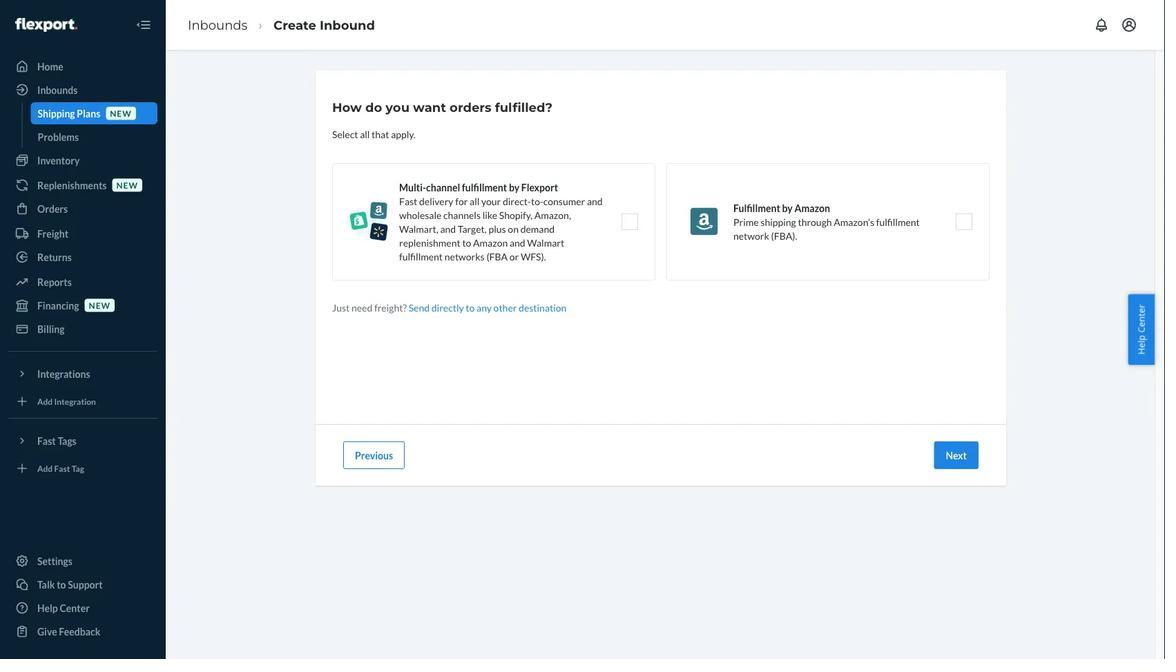 Task type: describe. For each thing, give the bounding box(es) containing it.
fulfilled?
[[495, 99, 553, 115]]

breadcrumbs navigation
[[177, 5, 386, 45]]

prime
[[734, 216, 759, 228]]

0 horizontal spatial inbounds link
[[8, 79, 158, 101]]

send
[[409, 302, 430, 313]]

fast tags
[[37, 435, 77, 447]]

orders link
[[8, 198, 158, 220]]

select
[[332, 128, 358, 140]]

for
[[455, 195, 468, 207]]

create
[[274, 17, 316, 32]]

want
[[413, 99, 446, 115]]

apply.
[[391, 128, 416, 140]]

orders
[[37, 203, 68, 215]]

channel
[[426, 181, 460, 193]]

home link
[[8, 55, 158, 77]]

add fast tag link
[[8, 457, 158, 479]]

destination
[[519, 302, 567, 313]]

demand
[[521, 223, 555, 235]]

next
[[946, 449, 967, 461]]

amazon inside multi-channel fulfillment by flexport fast delivery for all your direct-to-consumer and wholesale channels like shopify, amazon, walmart, and target, plus on demand replenishment to amazon and walmart fulfillment networks (fba or wfs).
[[473, 237, 508, 248]]

flexport logo image
[[15, 18, 77, 32]]

center inside button
[[1135, 304, 1148, 333]]

create inbound
[[274, 17, 375, 32]]

shipping
[[761, 216, 796, 228]]

problems
[[38, 131, 79, 143]]

help inside button
[[1135, 335, 1148, 355]]

multi-channel fulfillment by flexport fast delivery for all your direct-to-consumer and wholesale channels like shopify, amazon, walmart, and target, plus on demand replenishment to amazon and walmart fulfillment networks (fba or wfs).
[[399, 181, 603, 262]]

consumer
[[544, 195, 585, 207]]

all inside multi-channel fulfillment by flexport fast delivery for all your direct-to-consumer and wholesale channels like shopify, amazon, walmart, and target, plus on demand replenishment to amazon and walmart fulfillment networks (fba or wfs).
[[470, 195, 480, 207]]

billing link
[[8, 318, 158, 340]]

other
[[494, 302, 517, 313]]

just need freight? send directly to any other destination
[[332, 302, 567, 313]]

help center button
[[1128, 294, 1155, 365]]

like
[[483, 209, 497, 221]]

0 vertical spatial all
[[360, 128, 370, 140]]

feedback
[[59, 626, 100, 637]]

talk
[[37, 579, 55, 590]]

tags
[[58, 435, 77, 447]]

just
[[332, 302, 350, 313]]

to inside multi-channel fulfillment by flexport fast delivery for all your direct-to-consumer and wholesale channels like shopify, amazon, walmart, and target, plus on demand replenishment to amazon and walmart fulfillment networks (fba or wfs).
[[462, 237, 471, 248]]

open account menu image
[[1121, 17, 1138, 33]]

any
[[477, 302, 492, 313]]

to inside talk to support button
[[57, 579, 66, 590]]

need
[[352, 302, 373, 313]]

home
[[37, 60, 63, 72]]

add integration link
[[8, 390, 158, 412]]

walmart,
[[399, 223, 439, 235]]

shipping
[[38, 107, 75, 119]]

target,
[[458, 223, 487, 235]]

amazon,
[[535, 209, 571, 221]]

inbounds inside breadcrumbs navigation
[[188, 17, 248, 32]]

0 vertical spatial fulfillment
[[462, 181, 507, 193]]

inbounds link inside breadcrumbs navigation
[[188, 17, 248, 32]]

fast tags button
[[8, 430, 158, 452]]

inventory
[[37, 154, 80, 166]]

previous button
[[343, 441, 405, 469]]

returns link
[[8, 246, 158, 268]]

inbound
[[320, 17, 375, 32]]

2 vertical spatial fast
[[54, 463, 70, 473]]

fast inside dropdown button
[[37, 435, 56, 447]]

2 horizontal spatial and
[[587, 195, 603, 207]]

networks
[[445, 250, 485, 262]]

plus
[[489, 223, 506, 235]]

channels
[[444, 209, 481, 221]]

select all that apply.
[[332, 128, 416, 140]]

amazon's
[[834, 216, 875, 228]]

0 horizontal spatial help center
[[37, 602, 90, 614]]

flexport
[[521, 181, 558, 193]]

multi-
[[399, 181, 426, 193]]

settings link
[[8, 550, 158, 572]]

that
[[372, 128, 389, 140]]

replenishments
[[37, 179, 107, 191]]

billing
[[37, 323, 65, 335]]

to-
[[531, 195, 544, 207]]

new for shipping plans
[[110, 108, 132, 118]]

integrations
[[37, 368, 90, 380]]



Task type: vqa. For each thing, say whether or not it's contained in the screenshot.
90 at left top
no



Task type: locate. For each thing, give the bounding box(es) containing it.
integrations button
[[8, 363, 158, 385]]

0 vertical spatial center
[[1135, 304, 1148, 333]]

talk to support button
[[8, 573, 158, 595]]

2 add from the top
[[37, 463, 53, 473]]

by
[[509, 181, 520, 193], [782, 202, 793, 214]]

shipping plans
[[38, 107, 100, 119]]

add for add integration
[[37, 396, 53, 406]]

open notifications image
[[1094, 17, 1110, 33]]

1 vertical spatial fulfillment
[[876, 216, 920, 228]]

1 horizontal spatial help
[[1135, 335, 1148, 355]]

fast inside multi-channel fulfillment by flexport fast delivery for all your direct-to-consumer and wholesale channels like shopify, amazon, walmart, and target, plus on demand replenishment to amazon and walmart fulfillment networks (fba or wfs).
[[399, 195, 417, 207]]

1 horizontal spatial center
[[1135, 304, 1148, 333]]

0 vertical spatial amazon
[[795, 202, 830, 214]]

help
[[1135, 335, 1148, 355], [37, 602, 58, 614]]

fast left tags
[[37, 435, 56, 447]]

1 vertical spatial all
[[470, 195, 480, 207]]

1 vertical spatial center
[[60, 602, 90, 614]]

inventory link
[[8, 149, 158, 171]]

1 horizontal spatial inbounds
[[188, 17, 248, 32]]

how do you want orders fulfilled?
[[332, 99, 553, 115]]

0 horizontal spatial help
[[37, 602, 58, 614]]

delivery
[[419, 195, 454, 207]]

1 horizontal spatial amazon
[[795, 202, 830, 214]]

1 vertical spatial add
[[37, 463, 53, 473]]

do
[[365, 99, 382, 115]]

freight link
[[8, 222, 158, 245]]

center
[[1135, 304, 1148, 333], [60, 602, 90, 614]]

0 horizontal spatial all
[[360, 128, 370, 140]]

and
[[587, 195, 603, 207], [440, 223, 456, 235], [510, 237, 525, 248]]

1 vertical spatial inbounds
[[37, 84, 78, 96]]

new up orders link
[[116, 180, 138, 190]]

1 vertical spatial fast
[[37, 435, 56, 447]]

add inside add integration link
[[37, 396, 53, 406]]

how
[[332, 99, 362, 115]]

by up shipping
[[782, 202, 793, 214]]

give feedback
[[37, 626, 100, 637]]

2 vertical spatial to
[[57, 579, 66, 590]]

fulfillment
[[462, 181, 507, 193], [876, 216, 920, 228], [399, 250, 443, 262]]

1 vertical spatial and
[[440, 223, 456, 235]]

2 vertical spatial and
[[510, 237, 525, 248]]

by inside the fulfillment by amazon prime shipping through amazon's fulfillment network (fba).
[[782, 202, 793, 214]]

0 horizontal spatial inbounds
[[37, 84, 78, 96]]

shopify,
[[499, 209, 533, 221]]

give feedback button
[[8, 620, 158, 642]]

to up networks
[[462, 237, 471, 248]]

support
[[68, 579, 103, 590]]

0 vertical spatial inbounds link
[[188, 17, 248, 32]]

add down 'fast tags'
[[37, 463, 53, 473]]

settings
[[37, 555, 73, 567]]

1 horizontal spatial fulfillment
[[462, 181, 507, 193]]

through
[[798, 216, 832, 228]]

new for financing
[[89, 300, 111, 310]]

you
[[386, 99, 410, 115]]

1 vertical spatial by
[[782, 202, 793, 214]]

1 vertical spatial inbounds link
[[8, 79, 158, 101]]

your
[[481, 195, 501, 207]]

new for replenishments
[[116, 180, 138, 190]]

replenishment
[[399, 237, 461, 248]]

give
[[37, 626, 57, 637]]

create inbound link
[[274, 17, 375, 32]]

help center link
[[8, 597, 158, 619]]

direct-
[[503, 195, 531, 207]]

(fba
[[487, 250, 508, 262]]

0 horizontal spatial center
[[60, 602, 90, 614]]

financing
[[37, 299, 79, 311]]

add integration
[[37, 396, 96, 406]]

2 vertical spatial new
[[89, 300, 111, 310]]

1 vertical spatial to
[[466, 302, 475, 313]]

new right plans
[[110, 108, 132, 118]]

by inside multi-channel fulfillment by flexport fast delivery for all your direct-to-consumer and wholesale channels like shopify, amazon, walmart, and target, plus on demand replenishment to amazon and walmart fulfillment networks (fba or wfs).
[[509, 181, 520, 193]]

add left 'integration'
[[37, 396, 53, 406]]

send directly to any other destination button
[[409, 301, 567, 314]]

tag
[[72, 463, 84, 473]]

plans
[[77, 107, 100, 119]]

freight
[[37, 228, 68, 239]]

(fba).
[[771, 230, 797, 241]]

help center inside button
[[1135, 304, 1148, 355]]

fast left tag
[[54, 463, 70, 473]]

new down reports "link"
[[89, 300, 111, 310]]

amazon up '(fba'
[[473, 237, 508, 248]]

walmart
[[527, 237, 565, 248]]

amazon inside the fulfillment by amazon prime shipping through amazon's fulfillment network (fba).
[[795, 202, 830, 214]]

0 horizontal spatial amazon
[[473, 237, 508, 248]]

0 vertical spatial by
[[509, 181, 520, 193]]

1 horizontal spatial and
[[510, 237, 525, 248]]

amazon
[[795, 202, 830, 214], [473, 237, 508, 248]]

1 horizontal spatial inbounds link
[[188, 17, 248, 32]]

previous
[[355, 449, 393, 461]]

freight?
[[374, 302, 407, 313]]

0 vertical spatial inbounds
[[188, 17, 248, 32]]

all
[[360, 128, 370, 140], [470, 195, 480, 207]]

wfs).
[[521, 250, 546, 262]]

close navigation image
[[135, 17, 152, 33]]

0 vertical spatial new
[[110, 108, 132, 118]]

fast down multi-
[[399, 195, 417, 207]]

wholesale
[[399, 209, 442, 221]]

talk to support
[[37, 579, 103, 590]]

fulfillment
[[734, 202, 781, 214]]

fulfillment right amazon's
[[876, 216, 920, 228]]

1 add from the top
[[37, 396, 53, 406]]

0 vertical spatial and
[[587, 195, 603, 207]]

to
[[462, 237, 471, 248], [466, 302, 475, 313], [57, 579, 66, 590]]

1 vertical spatial help
[[37, 602, 58, 614]]

and right consumer
[[587, 195, 603, 207]]

problems link
[[31, 126, 158, 148]]

and up or at the left of the page
[[510, 237, 525, 248]]

integration
[[54, 396, 96, 406]]

1 horizontal spatial all
[[470, 195, 480, 207]]

0 vertical spatial to
[[462, 237, 471, 248]]

0 horizontal spatial and
[[440, 223, 456, 235]]

0 vertical spatial fast
[[399, 195, 417, 207]]

all right for
[[470, 195, 480, 207]]

all left that
[[360, 128, 370, 140]]

0 horizontal spatial fulfillment
[[399, 250, 443, 262]]

add
[[37, 396, 53, 406], [37, 463, 53, 473]]

and down 'channels'
[[440, 223, 456, 235]]

amazon up through
[[795, 202, 830, 214]]

1 vertical spatial help center
[[37, 602, 90, 614]]

0 vertical spatial help center
[[1135, 304, 1148, 355]]

1 vertical spatial new
[[116, 180, 138, 190]]

add for add fast tag
[[37, 463, 53, 473]]

new
[[110, 108, 132, 118], [116, 180, 138, 190], [89, 300, 111, 310]]

next button
[[934, 441, 979, 469]]

to right talk
[[57, 579, 66, 590]]

inbounds
[[188, 17, 248, 32], [37, 84, 78, 96]]

0 vertical spatial help
[[1135, 335, 1148, 355]]

directly
[[432, 302, 464, 313]]

1 horizontal spatial by
[[782, 202, 793, 214]]

or
[[510, 250, 519, 262]]

add fast tag
[[37, 463, 84, 473]]

reports
[[37, 276, 72, 288]]

by up direct-
[[509, 181, 520, 193]]

reports link
[[8, 271, 158, 293]]

add inside 'add fast tag' link
[[37, 463, 53, 473]]

fulfillment inside the fulfillment by amazon prime shipping through amazon's fulfillment network (fba).
[[876, 216, 920, 228]]

0 vertical spatial add
[[37, 396, 53, 406]]

2 horizontal spatial fulfillment
[[876, 216, 920, 228]]

fulfillment down replenishment
[[399, 250, 443, 262]]

1 vertical spatial amazon
[[473, 237, 508, 248]]

to left any
[[466, 302, 475, 313]]

2 vertical spatial fulfillment
[[399, 250, 443, 262]]

on
[[508, 223, 519, 235]]

returns
[[37, 251, 72, 263]]

0 horizontal spatial by
[[509, 181, 520, 193]]

orders
[[450, 99, 492, 115]]

fulfillment up the 'your'
[[462, 181, 507, 193]]

1 horizontal spatial help center
[[1135, 304, 1148, 355]]



